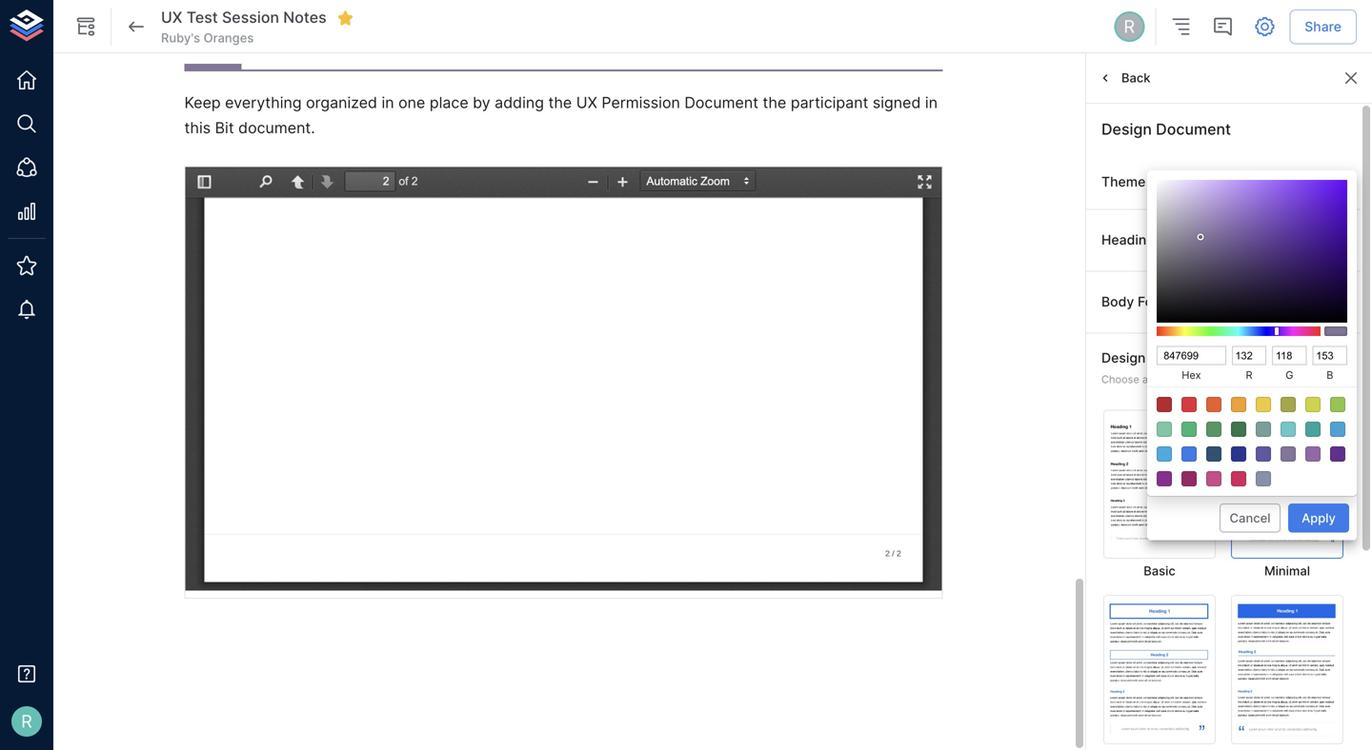 Task type: locate. For each thing, give the bounding box(es) containing it.
default
[[1263, 233, 1305, 248], [1263, 295, 1305, 310]]

font for heading font
[[1158, 232, 1186, 248]]

design
[[1101, 120, 1152, 139], [1101, 350, 1146, 366]]

choose
[[1101, 373, 1139, 386]]

1 default from the top
[[1263, 233, 1305, 248]]

minimal
[[1264, 564, 1310, 579]]

apply
[[1302, 511, 1336, 526]]

1 vertical spatial default
[[1263, 295, 1305, 310]]

back
[[1122, 71, 1151, 85]]

1 vertical spatial r
[[21, 712, 32, 733]]

design theme choose a document theme.
[[1101, 350, 1238, 386]]

0 vertical spatial design
[[1101, 120, 1152, 139]]

theme
[[1101, 174, 1146, 190], [1149, 350, 1193, 366]]

ruby's
[[161, 30, 200, 45]]

design inside design theme choose a document theme.
[[1101, 350, 1146, 366]]

0 vertical spatial r
[[1124, 16, 1135, 37]]

0 horizontal spatial theme
[[1101, 174, 1146, 190]]

2 default from the top
[[1263, 295, 1305, 310]]

cancel button
[[1220, 504, 1281, 533]]

0 vertical spatial default button
[[1253, 225, 1345, 256]]

0 vertical spatial theme
[[1101, 174, 1146, 190]]

ux
[[161, 8, 182, 27]]

font
[[1158, 232, 1186, 248], [1138, 294, 1166, 310]]

cancel
[[1230, 511, 1271, 526]]

body
[[1101, 294, 1134, 310]]

oranges
[[204, 30, 254, 45]]

design down back button
[[1101, 120, 1152, 139]]

theme left color
[[1101, 174, 1146, 190]]

default button
[[1253, 225, 1345, 256], [1253, 287, 1345, 318]]

remove favorite image
[[337, 9, 354, 27]]

0 horizontal spatial r
[[21, 712, 32, 733]]

theme up document
[[1149, 350, 1193, 366]]

r field
[[1232, 346, 1267, 365]]

default button for heading font
[[1253, 225, 1345, 256]]

apply button
[[1288, 504, 1349, 533]]

default for heading font
[[1263, 233, 1305, 248]]

theme color
[[1101, 174, 1184, 190]]

2 default button from the top
[[1253, 287, 1345, 318]]

theme inside design theme choose a document theme.
[[1149, 350, 1193, 366]]

1 vertical spatial theme
[[1149, 350, 1193, 366]]

font right body
[[1138, 294, 1166, 310]]

document
[[1156, 120, 1231, 139]]

b field
[[1313, 346, 1347, 365]]

hex field
[[1157, 346, 1226, 365]]

0 horizontal spatial r button
[[6, 701, 48, 743]]

1 default button from the top
[[1253, 225, 1345, 256]]

0 vertical spatial default
[[1263, 233, 1305, 248]]

r
[[1124, 16, 1135, 37], [21, 712, 32, 733]]

default button for body font
[[1253, 287, 1345, 318]]

font right heading
[[1158, 232, 1186, 248]]

design up choose
[[1101, 350, 1146, 366]]

theme.
[[1204, 373, 1238, 386]]

1 horizontal spatial theme
[[1149, 350, 1193, 366]]

1 vertical spatial design
[[1101, 350, 1146, 366]]

r button
[[1111, 9, 1147, 45], [6, 701, 48, 743]]

back button
[[1094, 63, 1155, 93]]

hex
[[1182, 369, 1201, 382]]

settings image
[[1253, 15, 1276, 38]]

1 vertical spatial default button
[[1253, 287, 1345, 318]]

heading
[[1101, 232, 1155, 248]]

comments image
[[1211, 15, 1234, 38]]

1 design from the top
[[1101, 120, 1152, 139]]

0 vertical spatial font
[[1158, 232, 1186, 248]]

test
[[186, 8, 218, 27]]

1 horizontal spatial r
[[1124, 16, 1135, 37]]

2 design from the top
[[1101, 350, 1146, 366]]

1 vertical spatial r button
[[6, 701, 48, 743]]

1 horizontal spatial r button
[[1111, 9, 1147, 45]]

1 vertical spatial font
[[1138, 294, 1166, 310]]



Task type: describe. For each thing, give the bounding box(es) containing it.
0 vertical spatial r button
[[1111, 9, 1147, 45]]

r
[[1246, 369, 1253, 382]]

body font
[[1101, 294, 1166, 310]]

share button
[[1289, 9, 1357, 44]]

r for top the 'r' button
[[1124, 16, 1135, 37]]

session
[[222, 8, 279, 27]]

table of contents image
[[1169, 15, 1192, 38]]

color
[[1149, 174, 1184, 190]]

font for body font
[[1138, 294, 1166, 310]]

document
[[1151, 373, 1201, 386]]

b
[[1327, 369, 1333, 382]]

ruby's oranges link
[[161, 29, 254, 47]]

r for bottommost the 'r' button
[[21, 712, 32, 733]]

g field
[[1272, 346, 1307, 365]]

default for body font
[[1263, 295, 1305, 310]]

ux test session notes
[[161, 8, 327, 27]]

basic
[[1144, 564, 1176, 579]]

notes
[[283, 8, 327, 27]]

go back image
[[125, 15, 148, 38]]

g
[[1286, 369, 1293, 382]]

design for design document
[[1101, 120, 1152, 139]]

design document
[[1101, 120, 1231, 139]]

ruby's oranges
[[161, 30, 254, 45]]

a
[[1142, 373, 1148, 386]]

show wiki image
[[74, 15, 97, 38]]

design for design theme choose a document theme.
[[1101, 350, 1146, 366]]

share
[[1305, 18, 1342, 35]]

heading font
[[1101, 232, 1186, 248]]



Task type: vqa. For each thing, say whether or not it's contained in the screenshot.
Font for Body Font
yes



